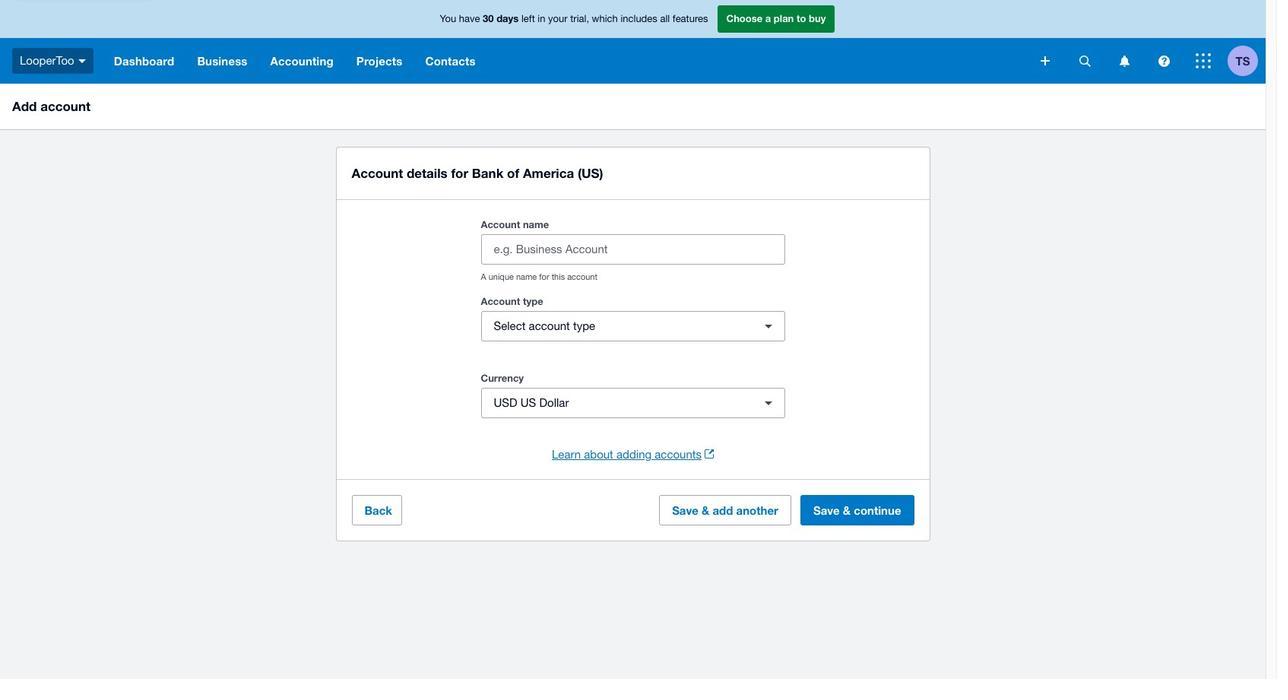 Task type: locate. For each thing, give the bounding box(es) containing it.
unique
[[489, 272, 514, 281]]

bank
[[472, 165, 504, 181]]

2 vertical spatial account
[[529, 319, 570, 332]]

1 save from the left
[[672, 504, 699, 517]]

america
[[523, 165, 574, 181]]

usd
[[494, 396, 518, 409]]

account type
[[481, 295, 544, 307]]

type inside select account type popup button
[[573, 319, 596, 332]]

a
[[481, 272, 487, 281]]

choose a plan to buy
[[727, 12, 826, 25]]

loopertoo button
[[0, 38, 102, 84]]

account name
[[481, 218, 549, 230]]

learn about adding accounts
[[552, 448, 702, 461]]

usd us dollar button
[[481, 388, 785, 418]]

0 vertical spatial name
[[523, 218, 549, 230]]

choose
[[727, 12, 763, 25]]

trial,
[[571, 13, 590, 25]]

&
[[702, 504, 710, 517], [843, 504, 851, 517]]

dashboard link
[[102, 38, 186, 84]]

account details for bank of america (us)
[[352, 165, 604, 181]]

save
[[672, 504, 699, 517], [814, 504, 840, 517]]

account right this
[[568, 272, 598, 281]]

for left this
[[540, 272, 550, 281]]

0 vertical spatial for
[[451, 165, 469, 181]]

0 horizontal spatial type
[[523, 295, 544, 307]]

(us)
[[578, 165, 604, 181]]

includes
[[621, 13, 658, 25]]

account
[[352, 165, 403, 181], [481, 218, 520, 230], [481, 295, 520, 307]]

features
[[673, 13, 709, 25]]

svg image
[[1159, 55, 1170, 67], [1041, 56, 1050, 65]]

svg image
[[1196, 53, 1212, 68], [1080, 55, 1091, 67], [1120, 55, 1130, 67], [78, 59, 86, 63]]

1 & from the left
[[702, 504, 710, 517]]

projects button
[[345, 38, 414, 84]]

account for account type
[[481, 295, 520, 307]]

save & continue
[[814, 504, 902, 517]]

name right unique at the top of the page
[[516, 272, 537, 281]]

1 vertical spatial account
[[481, 218, 520, 230]]

dashboard
[[114, 54, 174, 68]]

account inside popup button
[[529, 319, 570, 332]]

0 vertical spatial account
[[40, 98, 90, 114]]

banner
[[0, 0, 1266, 84]]

accounting
[[270, 54, 334, 68]]

accounting button
[[259, 38, 345, 84]]

1 horizontal spatial type
[[573, 319, 596, 332]]

1 horizontal spatial &
[[843, 504, 851, 517]]

for
[[451, 165, 469, 181], [540, 272, 550, 281]]

1 vertical spatial type
[[573, 319, 596, 332]]

currency
[[481, 372, 524, 384]]

2 vertical spatial account
[[481, 295, 520, 307]]

account
[[40, 98, 90, 114], [568, 272, 598, 281], [529, 319, 570, 332]]

1 vertical spatial account
[[568, 272, 598, 281]]

contacts
[[426, 54, 476, 68]]

in
[[538, 13, 546, 25]]

a unique name for this account
[[481, 272, 598, 281]]

loopertoo
[[20, 54, 74, 67]]

0 vertical spatial account
[[352, 165, 403, 181]]

of
[[507, 165, 520, 181]]

2 & from the left
[[843, 504, 851, 517]]

0 horizontal spatial save
[[672, 504, 699, 517]]

1 horizontal spatial for
[[540, 272, 550, 281]]

account for account details for bank of america (us)
[[352, 165, 403, 181]]

select account type button
[[481, 311, 785, 342]]

account for select account type
[[529, 319, 570, 332]]

plan
[[774, 12, 794, 25]]

0 horizontal spatial &
[[702, 504, 710, 517]]

type
[[523, 295, 544, 307], [573, 319, 596, 332]]

Account name field
[[482, 235, 785, 264]]

save left 'add'
[[672, 504, 699, 517]]

& left continue
[[843, 504, 851, 517]]

1 horizontal spatial save
[[814, 504, 840, 517]]

2 save from the left
[[814, 504, 840, 517]]

this
[[552, 272, 565, 281]]

ts
[[1236, 54, 1251, 67]]

which
[[592, 13, 618, 25]]

account right the select
[[529, 319, 570, 332]]

name up a unique name for this account
[[523, 218, 549, 230]]

& for continue
[[843, 504, 851, 517]]

for left bank
[[451, 165, 469, 181]]

save left continue
[[814, 504, 840, 517]]

account left details
[[352, 165, 403, 181]]

you
[[440, 13, 457, 25]]

about
[[584, 448, 614, 461]]

add account
[[12, 98, 90, 114]]

save for save & continue
[[814, 504, 840, 517]]

0 horizontal spatial for
[[451, 165, 469, 181]]

account right add
[[40, 98, 90, 114]]

account down unique at the top of the page
[[481, 295, 520, 307]]

contacts button
[[414, 38, 487, 84]]

account up unique at the top of the page
[[481, 218, 520, 230]]

another
[[737, 504, 779, 517]]

& left 'add'
[[702, 504, 710, 517]]

name
[[523, 218, 549, 230], [516, 272, 537, 281]]



Task type: vqa. For each thing, say whether or not it's contained in the screenshot.
text field
no



Task type: describe. For each thing, give the bounding box(es) containing it.
save & add another
[[672, 504, 779, 517]]

svg image inside loopertoo popup button
[[78, 59, 86, 63]]

to
[[797, 12, 807, 25]]

account for account name
[[481, 218, 520, 230]]

30
[[483, 12, 494, 25]]

projects
[[357, 54, 403, 68]]

banner containing ts
[[0, 0, 1266, 84]]

learn about adding accounts link
[[552, 446, 714, 464]]

days
[[497, 12, 519, 25]]

save for save & add another
[[672, 504, 699, 517]]

ts button
[[1228, 38, 1266, 84]]

all
[[661, 13, 670, 25]]

left
[[522, 13, 535, 25]]

usd us dollar
[[494, 396, 569, 409]]

your
[[548, 13, 568, 25]]

dollar
[[540, 396, 569, 409]]

account for add account
[[40, 98, 90, 114]]

back button
[[352, 495, 402, 526]]

1 horizontal spatial svg image
[[1159, 55, 1170, 67]]

business
[[197, 54, 248, 68]]

a
[[766, 12, 771, 25]]

0 horizontal spatial svg image
[[1041, 56, 1050, 65]]

adding
[[617, 448, 652, 461]]

back
[[365, 504, 392, 517]]

continue
[[854, 504, 902, 517]]

select
[[494, 319, 526, 332]]

save & continue button
[[801, 495, 915, 526]]

business button
[[186, 38, 259, 84]]

learn
[[552, 448, 581, 461]]

add
[[713, 504, 734, 517]]

1 vertical spatial for
[[540, 272, 550, 281]]

us
[[521, 396, 537, 409]]

select account type
[[494, 319, 596, 332]]

0 vertical spatial type
[[523, 295, 544, 307]]

add
[[12, 98, 37, 114]]

& for add
[[702, 504, 710, 517]]

accounts
[[655, 448, 702, 461]]

buy
[[809, 12, 826, 25]]

have
[[459, 13, 480, 25]]

details
[[407, 165, 448, 181]]

you have 30 days left in your trial, which includes all features
[[440, 12, 709, 25]]

1 vertical spatial name
[[516, 272, 537, 281]]

save & add another button
[[660, 495, 792, 526]]



